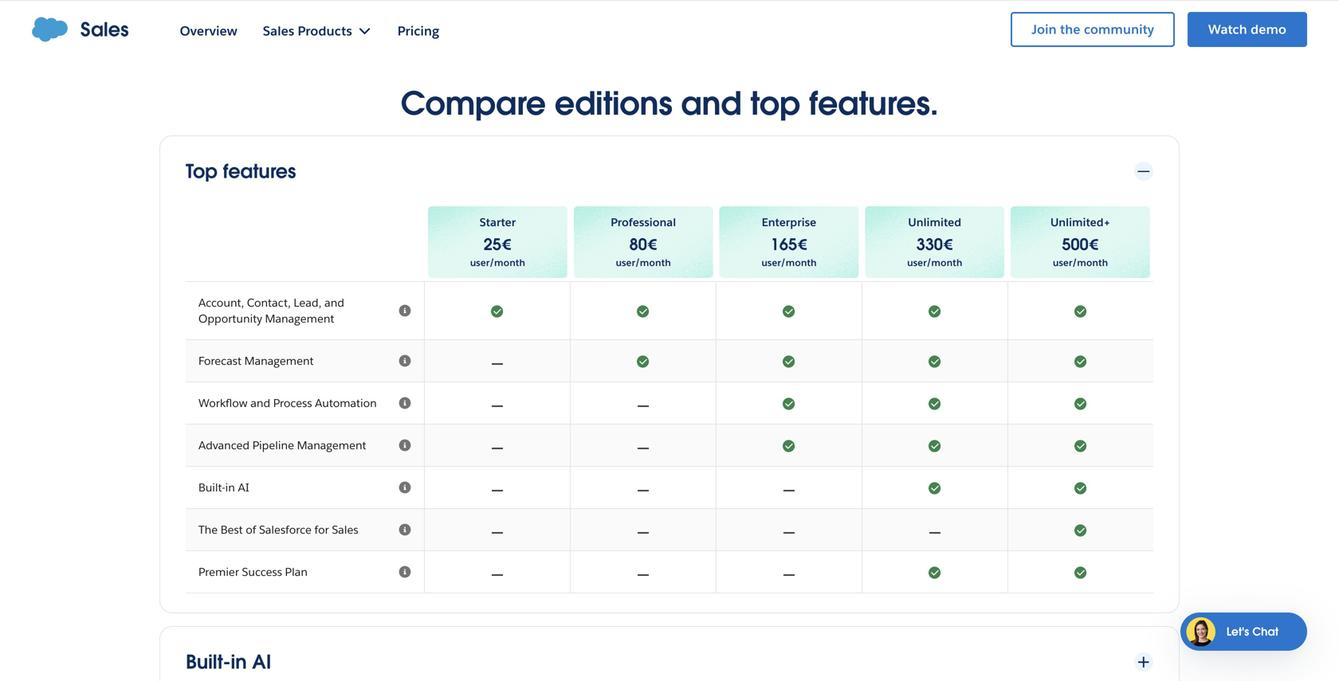 Task type: locate. For each thing, give the bounding box(es) containing it.
workflow
[[198, 396, 248, 411]]

pipeline
[[252, 439, 294, 453]]

user/month inside the unlimited+ 500 € user/month
[[1053, 257, 1108, 269]]

and left process
[[250, 396, 270, 411]]

advanced
[[198, 439, 250, 453]]

column header
[[186, 203, 425, 282]]

80
[[629, 234, 647, 255]]

row group
[[186, 282, 1153, 594]]

1 € from the left
[[501, 234, 512, 255]]

2 horizontal spatial and
[[681, 83, 741, 124]]

1 vertical spatial and
[[324, 296, 344, 310]]

€ down the professional
[[647, 234, 657, 255]]

€ down unlimited at right
[[943, 234, 953, 255]]

for
[[314, 523, 329, 537]]

2 user/month from the left
[[616, 257, 671, 269]]

and inside account, contact, lead, and opportunity management
[[324, 296, 344, 310]]

unlimited+ 500 € user/month
[[1050, 215, 1110, 269]]

process
[[273, 396, 312, 411]]

sales link
[[32, 17, 129, 42]]

€ down starter on the left of page
[[501, 234, 512, 255]]

starter
[[479, 215, 516, 230]]

€ down unlimited+
[[1088, 234, 1099, 255]]

7253
[[980, 31, 1007, 46]]

built-
[[198, 481, 225, 495]]

sales
[[81, 17, 129, 42], [332, 523, 358, 537]]

user/month down 25
[[470, 257, 525, 269]]

plan
[[285, 565, 308, 580]]

the
[[198, 523, 218, 537]]

user/month for 80
[[616, 257, 671, 269]]

features.
[[809, 83, 938, 124]]

management inside account, contact, lead, and opportunity management
[[265, 312, 334, 326]]

features
[[223, 159, 296, 184]]

management down lead,
[[265, 312, 334, 326]]

built-in ai row
[[186, 467, 1153, 509]]

5 user/month from the left
[[1053, 257, 1108, 269]]

€ for 80
[[647, 234, 657, 255]]

account, contact, lead, and opportunity management
[[198, 296, 344, 326]]

1 horizontal spatial and
[[324, 296, 344, 310]]

€ inside enterprise 165 € user/month
[[797, 234, 808, 255]]

account, contact, lead, and opportunity management row
[[186, 282, 1153, 340]]

4 € from the left
[[943, 234, 953, 255]]

user/month down '500' at the top right
[[1053, 257, 1108, 269]]

salesforce context menu utility navigation
[[998, 10, 1307, 49]]

3 user/month from the left
[[761, 257, 817, 269]]

1 horizontal spatial sales
[[332, 523, 358, 537]]

editions
[[554, 83, 672, 124]]

user/month
[[470, 257, 525, 269], [616, 257, 671, 269], [761, 257, 817, 269], [907, 257, 962, 269], [1053, 257, 1108, 269]]

in
[[225, 481, 235, 495]]

let's chat
[[1226, 625, 1278, 639]]

site tools navigation
[[914, 10, 1307, 54]]

€ down 'enterprise'
[[797, 234, 808, 255]]

row
[[186, 203, 1153, 282]]

us
[[1005, 12, 1018, 27]]

user/month inside professional 80 € user/month
[[616, 257, 671, 269]]

and
[[681, 83, 741, 124], [324, 296, 344, 310], [250, 396, 270, 411]]

not included image
[[438, 353, 557, 369], [438, 395, 557, 411], [583, 395, 703, 411], [438, 438, 557, 454], [583, 438, 703, 454], [438, 480, 557, 496], [583, 480, 703, 496], [729, 480, 849, 496], [438, 522, 557, 538], [583, 522, 703, 538], [729, 522, 849, 538], [875, 522, 995, 538], [438, 564, 557, 580], [583, 564, 703, 580], [729, 564, 849, 580]]

not included image inside forecast management row
[[438, 353, 557, 369]]

and right lead,
[[324, 296, 344, 310]]

forecast
[[198, 354, 242, 368]]

premier success plan
[[198, 565, 308, 580]]

forecast management row
[[186, 340, 1153, 383]]

user/month down 165 in the top of the page
[[761, 257, 817, 269]]

00800
[[943, 31, 977, 46]]

user/month down 330
[[907, 257, 962, 269]]

1 vertical spatial sales
[[332, 523, 358, 537]]

user/month down '80'
[[616, 257, 671, 269]]

ai
[[238, 481, 249, 495]]

unlimited+
[[1050, 215, 1110, 230]]

compare editions and top features.
[[401, 83, 938, 124]]

0 horizontal spatial sales
[[81, 17, 129, 42]]

opportunity
[[198, 312, 262, 326]]

2 vertical spatial and
[[250, 396, 270, 411]]

management
[[265, 312, 334, 326], [244, 354, 314, 368], [297, 439, 366, 453]]

user/month for 165
[[761, 257, 817, 269]]

€ inside starter 25 € user/month
[[501, 234, 512, 255]]

included image
[[438, 303, 557, 319], [583, 303, 703, 319], [729, 303, 849, 319], [875, 303, 995, 319], [1021, 303, 1141, 319], [583, 353, 703, 369], [729, 353, 849, 369], [875, 353, 995, 369], [1021, 353, 1141, 369], [729, 395, 849, 411], [875, 395, 995, 411], [1021, 395, 1141, 411], [729, 438, 849, 454], [875, 438, 995, 454], [1021, 438, 1141, 454], [875, 480, 995, 496], [1021, 480, 1141, 496], [1021, 522, 1141, 538], [875, 564, 995, 580], [1021, 564, 1141, 580]]

3 € from the left
[[797, 234, 808, 255]]

1 user/month from the left
[[470, 257, 525, 269]]

management up workflow and process automation
[[244, 354, 314, 368]]

enterprise 165 € user/month
[[761, 215, 817, 269]]

sales inside row
[[332, 523, 358, 537]]

€ inside the unlimited+ 500 € user/month
[[1088, 234, 1099, 255]]

starter 25 € user/month
[[470, 215, 525, 269]]

5 € from the left
[[1088, 234, 1099, 255]]

let's chat button
[[1180, 613, 1307, 651]]

€
[[501, 234, 512, 255], [647, 234, 657, 255], [797, 234, 808, 255], [943, 234, 953, 255], [1088, 234, 1099, 255]]

0 vertical spatial management
[[265, 312, 334, 326]]

row containing 25
[[186, 203, 1153, 282]]

and left top
[[681, 83, 741, 124]]

management down automation
[[297, 439, 366, 453]]

€ inside unlimited 330 € user/month
[[943, 234, 953, 255]]

4 user/month from the left
[[907, 257, 962, 269]]

€ inside professional 80 € user/month
[[647, 234, 657, 255]]

table
[[186, 203, 1153, 594]]

1 vertical spatial management
[[244, 354, 314, 368]]

premier
[[198, 565, 239, 580]]

2 € from the left
[[647, 234, 657, 255]]

automation
[[315, 396, 377, 411]]

success
[[242, 565, 282, 580]]



Task type: vqa. For each thing, say whether or not it's contained in the screenshot.
the bottommost the to
no



Task type: describe. For each thing, give the bounding box(es) containing it.
workflow and process automation row
[[186, 383, 1153, 425]]

professional 80 € user/month
[[611, 215, 676, 269]]

included image inside the best of salesforce for sales row
[[1021, 522, 1141, 538]]

table containing 25
[[186, 203, 1153, 594]]

best
[[221, 523, 243, 537]]

165
[[770, 234, 797, 255]]

built-in ai
[[198, 481, 249, 495]]

0 horizontal spatial and
[[250, 396, 270, 411]]

advanced pipeline management
[[198, 439, 366, 453]]

top features button
[[186, 159, 1153, 184]]

of
[[246, 523, 256, 537]]

contact us link
[[961, 12, 1018, 27]]

25
[[484, 234, 501, 255]]

top features
[[186, 159, 296, 184]]

0 vertical spatial sales
[[81, 17, 129, 42]]

lead,
[[294, 296, 322, 310]]

account,
[[198, 296, 244, 310]]

500
[[1062, 234, 1088, 255]]

the best of salesforce for sales
[[198, 523, 358, 537]]

unlimited 330 € user/month
[[907, 215, 962, 269]]

salesforce
[[259, 523, 312, 537]]

premier success plan row
[[186, 552, 1153, 594]]

330
[[916, 234, 943, 255]]

enterprise
[[762, 215, 816, 230]]

2 vertical spatial management
[[297, 439, 366, 453]]

contact us 00800 7253 3333
[[943, 12, 1037, 46]]

compare
[[401, 83, 546, 124]]

€ for 25
[[501, 234, 512, 255]]

professional
[[611, 215, 676, 230]]

the best of salesforce for sales row
[[186, 509, 1153, 552]]

forecast management
[[198, 354, 314, 368]]

chat
[[1252, 625, 1278, 639]]

€ for 330
[[943, 234, 953, 255]]

€ for 165
[[797, 234, 808, 255]]

let's
[[1226, 625, 1249, 639]]

0 vertical spatial and
[[681, 83, 741, 124]]

contact,
[[247, 296, 291, 310]]

user/month for 500
[[1053, 257, 1108, 269]]

3333
[[1010, 31, 1037, 46]]

workflow and process automation
[[198, 396, 377, 411]]

top
[[750, 83, 800, 124]]

wrapper image
[[1134, 162, 1153, 181]]

advanced pipeline management row
[[186, 425, 1153, 467]]

user/month for 25
[[470, 257, 525, 269]]

€ for 500
[[1088, 234, 1099, 255]]

user/month for 330
[[907, 257, 962, 269]]

row group containing account, contact, lead, and opportunity management
[[186, 282, 1153, 594]]

unlimited
[[908, 215, 961, 230]]

top
[[186, 159, 218, 184]]

contact
[[961, 12, 1002, 27]]



